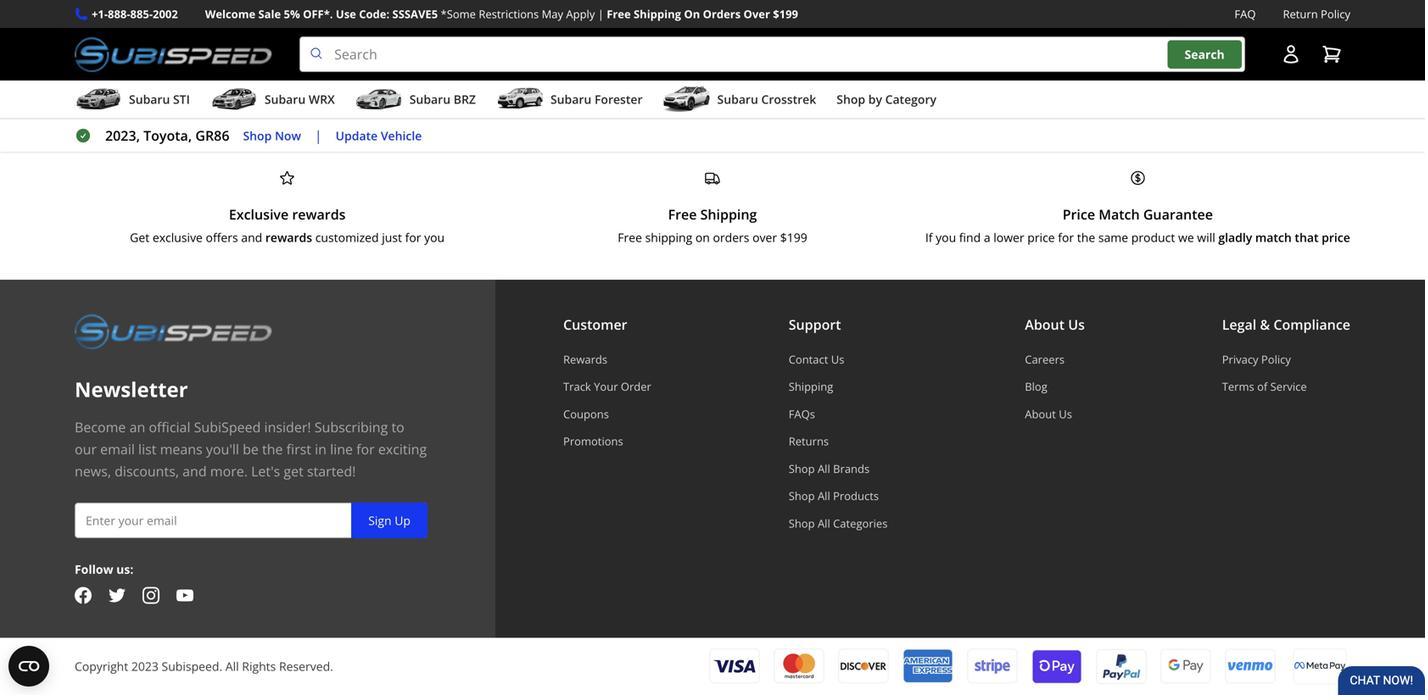 Task type: describe. For each thing, give the bounding box(es) containing it.
$199 inside free shipping free shipping on orders over $199
[[780, 229, 807, 246]]

follow
[[75, 562, 113, 578]]

sign
[[368, 513, 392, 529]]

facebook logo image
[[75, 587, 92, 604]]

wide
[[1090, 27, 1116, 44]]

search input field
[[300, 37, 1245, 72]]

guarantee inside price match guarantee if you find a lower price for the same product we will gladly match that price
[[1144, 205, 1213, 223]]

subaru crosstrek button
[[663, 84, 816, 118]]

satisfaction
[[411, 37, 488, 55]]

more.
[[210, 462, 248, 481]]

2 about from the top
[[1025, 407, 1056, 422]]

apply
[[566, 6, 595, 22]]

search
[[1185, 46, 1225, 62]]

1 horizontal spatial with
[[1054, 27, 1077, 44]]

terms of service link
[[1222, 379, 1351, 395]]

return
[[1283, 6, 1318, 22]]

+1-888-885-2002 link
[[92, 5, 178, 23]]

discover image
[[838, 649, 889, 685]]

over
[[744, 6, 770, 22]]

about us link
[[1025, 407, 1085, 422]]

for for price match guarantee
[[1058, 229, 1074, 246]]

on
[[696, 229, 710, 246]]

price match guarantee if you find a lower price for the same product we will gladly match that price
[[926, 205, 1351, 246]]

shipping link
[[789, 379, 888, 395]]

terms of service
[[1222, 379, 1307, 395]]

metapay image
[[1295, 663, 1346, 671]]

started!
[[307, 462, 356, 481]]

1 price from the left
[[1028, 229, 1055, 246]]

same
[[1099, 229, 1129, 246]]

shipping
[[645, 229, 692, 246]]

0 horizontal spatial a
[[895, 27, 901, 44]]

2 subispeed logo image from the top
[[75, 314, 272, 349]]

crosstrek
[[761, 91, 816, 107]]

we
[[1178, 229, 1194, 246]]

for inside become an official subispeed insider! subscribing to our email list means you'll be the first in line for exciting news, discounts, and more. let's get started!
[[356, 440, 375, 458]]

subispeed is a proud team of enthusiasts with a wide selection of subaru performance products. we can provide your subaru with the latest products brought to you by the best brands in the industry.
[[821, 27, 1147, 94]]

sign up
[[368, 513, 411, 529]]

0 vertical spatial |
[[598, 6, 604, 22]]

and inside exclusive rewards get exclusive offers and rewards customized just for you
[[241, 229, 262, 246]]

shop all products link
[[789, 489, 888, 504]]

amex image
[[903, 649, 954, 685]]

brands
[[833, 461, 870, 477]]

rewards link
[[563, 352, 651, 367]]

30 day, 100% satisfaction guarantee subispeed guarantee items may be returned within 30 days
[[321, 37, 561, 94]]

an
[[129, 418, 145, 436]]

category
[[885, 91, 937, 107]]

exclusive rewards image
[[279, 170, 296, 187]]

30 day, 100% satisfaction guarantee image
[[433, 2, 450, 19]]

get
[[284, 462, 304, 481]]

by inside subispeed is a proud team of enthusiasts with a wide selection of subaru performance products. we can provide your subaru with the latest products brought to you by the best brands in the industry.
[[1112, 61, 1125, 78]]

+1-
[[92, 6, 108, 22]]

coupons
[[563, 407, 609, 422]]

Enter your email text field
[[75, 503, 428, 539]]

all left rights
[[225, 659, 239, 675]]

1 about from the top
[[1025, 316, 1065, 334]]

subaru for subaru brz
[[410, 91, 451, 107]]

discounts,
[[115, 462, 179, 481]]

rewards
[[563, 352, 608, 367]]

provide
[[1105, 44, 1147, 61]]

products
[[833, 489, 879, 504]]

policy for return policy
[[1321, 6, 1351, 22]]

subaru sti
[[129, 91, 190, 107]]

2 about us from the top
[[1025, 407, 1072, 422]]

0 horizontal spatial |
[[315, 127, 322, 145]]

contact us link
[[789, 352, 888, 367]]

privacy
[[1222, 352, 1259, 367]]

gr86
[[195, 127, 229, 145]]

twitter logo image
[[109, 587, 126, 604]]

a subaru crosstrek thumbnail image image
[[663, 87, 711, 112]]

0 vertical spatial us
[[1068, 316, 1085, 334]]

you inside subispeed is a proud team of enthusiasts with a wide selection of subaru performance products. we can provide your subaru with the latest products brought to you by the best brands in the industry.
[[1089, 61, 1109, 78]]

subaru forester button
[[496, 84, 643, 118]]

price
[[1063, 205, 1095, 223]]

official
[[149, 418, 190, 436]]

shop for shop all categories
[[789, 516, 815, 531]]

shop by category
[[837, 91, 937, 107]]

industry.
[[925, 78, 974, 94]]

1 vertical spatial rewards
[[265, 229, 312, 246]]

returns link
[[789, 434, 888, 449]]

newsletter
[[75, 376, 188, 403]]

us for about us link
[[1059, 407, 1072, 422]]

us for contact us link
[[831, 352, 845, 367]]

1 about us from the top
[[1025, 316, 1085, 334]]

sti
[[173, 91, 190, 107]]

visa image
[[709, 649, 760, 685]]

let's
[[251, 462, 280, 481]]

can
[[1082, 44, 1102, 61]]

shop for shop now
[[243, 127, 272, 144]]

selection
[[821, 44, 871, 61]]

1 vertical spatial of
[[874, 44, 885, 61]]

product
[[1132, 229, 1175, 246]]

subispeed inside the 30 day, 100% satisfaction guarantee subispeed guarantee items may be returned within 30 days
[[342, 61, 401, 78]]

customized
[[315, 229, 379, 246]]

stripe image
[[967, 649, 1018, 685]]

toyota,
[[143, 127, 192, 145]]

welcome sale 5% off*. use code: sssave5 *some restrictions may apply | free shipping on orders over $199
[[205, 6, 798, 22]]

and inside become an official subispeed insider! subscribing to our email list means you'll be the first in line for exciting news, discounts, and more. let's get started!
[[183, 462, 207, 481]]

legal
[[1222, 316, 1257, 334]]

by inside dropdown button
[[869, 91, 882, 107]]

your
[[594, 379, 618, 395]]

mastercard image
[[774, 649, 825, 685]]

0 vertical spatial $199
[[773, 6, 798, 22]]

for for exclusive rewards
[[405, 229, 421, 246]]

lower
[[994, 229, 1025, 246]]

5%
[[284, 6, 300, 22]]

contact us
[[789, 352, 845, 367]]

wrx
[[309, 91, 335, 107]]

0 vertical spatial 30
[[321, 37, 337, 55]]

shop now
[[243, 127, 301, 144]]

exciting
[[378, 440, 427, 458]]

in inside subispeed is a proud team of enthusiasts with a wide selection of subaru performance products. we can provide your subaru with the latest products brought to you by the best brands in the industry.
[[890, 78, 901, 94]]

policy for privacy policy
[[1262, 352, 1291, 367]]

subispeed inside subispeed is a proud team of enthusiasts with a wide selection of subaru performance products. we can provide your subaru with the latest products brought to you by the best brands in the industry.
[[821, 27, 880, 44]]

you'll
[[206, 440, 239, 458]]

shop now link
[[243, 126, 301, 146]]

a subaru brz thumbnail image image
[[355, 87, 403, 112]]

subaru up brands on the top of page
[[850, 61, 889, 78]]

to inside subispeed is a proud team of enthusiasts with a wide selection of subaru performance products. we can provide your subaru with the latest products brought to you by the best brands in the industry.
[[1074, 61, 1086, 78]]

over
[[753, 229, 777, 246]]

best
[[821, 78, 845, 94]]

returned
[[375, 78, 425, 94]]

subaru wrx button
[[210, 84, 335, 118]]

be inside become an official subispeed insider! subscribing to our email list means you'll be the first in line for exciting news, discounts, and more. let's get started!
[[243, 440, 259, 458]]

1 vertical spatial free
[[668, 205, 697, 223]]

1 horizontal spatial of
[[973, 27, 984, 44]]

brands
[[848, 78, 887, 94]]

2 horizontal spatial of
[[1257, 379, 1268, 395]]

the down 'provide'
[[1128, 61, 1147, 78]]

shop for shop all brands
[[789, 461, 815, 477]]

all for products
[[818, 489, 830, 504]]

open widget image
[[8, 647, 49, 687]]

sign up button
[[351, 503, 428, 539]]

2023
[[131, 659, 159, 675]]

free shipping free shipping on orders over $199
[[618, 205, 807, 246]]

update vehicle
[[336, 127, 422, 144]]

1 vertical spatial with
[[892, 61, 916, 78]]

1 horizontal spatial guarantee
[[491, 37, 561, 55]]

off*.
[[303, 6, 333, 22]]

products
[[974, 61, 1023, 78]]

is
[[883, 27, 891, 44]]



Task type: vqa. For each thing, say whether or not it's contained in the screenshot.
Engine Dress Up link
no



Task type: locate. For each thing, give the bounding box(es) containing it.
a inside price match guarantee if you find a lower price for the same product we will gladly match that price
[[984, 229, 991, 246]]

a up the can
[[1080, 27, 1087, 44]]

restrictions
[[479, 6, 539, 22]]

find
[[959, 229, 981, 246]]

subaru for subaru forester
[[551, 91, 592, 107]]

googlepay image
[[1161, 649, 1212, 685]]

of right terms
[[1257, 379, 1268, 395]]

2 vertical spatial of
[[1257, 379, 1268, 395]]

code:
[[359, 6, 390, 22]]

our
[[75, 440, 97, 458]]

in left line
[[315, 440, 327, 458]]

guarantee up we
[[1144, 205, 1213, 223]]

0 vertical spatial with
[[1054, 27, 1077, 44]]

of up performance
[[973, 27, 984, 44]]

2 horizontal spatial guarantee
[[1144, 205, 1213, 223]]

you inside exclusive rewards get exclusive offers and rewards customized just for you
[[424, 229, 445, 246]]

match
[[1099, 205, 1140, 223]]

price right lower
[[1028, 229, 1055, 246]]

about us down blog link
[[1025, 407, 1072, 422]]

2 vertical spatial guarantee
[[1144, 205, 1213, 223]]

0 vertical spatial of
[[973, 27, 984, 44]]

0 vertical spatial subispeed logo image
[[75, 37, 272, 72]]

of down is
[[874, 44, 885, 61]]

subispeed logo image down 2002 on the top of page
[[75, 37, 272, 72]]

just
[[382, 229, 402, 246]]

orders
[[703, 6, 741, 22]]

performance
[[931, 44, 1003, 61]]

you inside price match guarantee if you find a lower price for the same product we will gladly match that price
[[936, 229, 956, 246]]

free left shipping at the left top of the page
[[618, 229, 642, 246]]

all for categories
[[818, 516, 830, 531]]

a right find
[[984, 229, 991, 246]]

+1-888-885-2002
[[92, 6, 178, 22]]

0 horizontal spatial you
[[424, 229, 445, 246]]

shop all brands
[[789, 461, 870, 477]]

and down exclusive
[[241, 229, 262, 246]]

0 horizontal spatial with
[[892, 61, 916, 78]]

for
[[405, 229, 421, 246], [1058, 229, 1074, 246], [356, 440, 375, 458]]

follow us:
[[75, 562, 133, 578]]

team
[[941, 27, 970, 44]]

on
[[684, 6, 700, 22]]

guarantee up may
[[491, 37, 561, 55]]

us up "shipping" link
[[831, 352, 845, 367]]

1 vertical spatial us
[[831, 352, 845, 367]]

enthusiasts
[[987, 27, 1051, 44]]

0 horizontal spatial in
[[315, 440, 327, 458]]

about up careers
[[1025, 316, 1065, 334]]

| right now
[[315, 127, 322, 145]]

by down 'provide'
[[1112, 61, 1125, 78]]

0 horizontal spatial to
[[392, 418, 405, 436]]

be
[[526, 61, 540, 78], [243, 440, 259, 458]]

1 horizontal spatial |
[[598, 6, 604, 22]]

shop for shop by category
[[837, 91, 865, 107]]

us
[[1068, 316, 1085, 334], [831, 352, 845, 367], [1059, 407, 1072, 422]]

day,
[[340, 37, 369, 55]]

subaru for subaru crosstrek
[[717, 91, 758, 107]]

free shipping image
[[704, 170, 721, 187]]

if
[[926, 229, 933, 246]]

1 horizontal spatial for
[[405, 229, 421, 246]]

0 horizontal spatial policy
[[1262, 352, 1291, 367]]

reserved.
[[279, 659, 333, 675]]

0 vertical spatial be
[[526, 61, 540, 78]]

0 vertical spatial shipping
[[634, 6, 681, 22]]

subispeed inside become an official subispeed insider! subscribing to our email list means you'll be the first in line for exciting news, discounts, and more. let's get started!
[[194, 418, 261, 436]]

0 vertical spatial subispeed
[[821, 27, 880, 44]]

proud
[[904, 27, 938, 44]]

a subaru wrx thumbnail image image
[[210, 87, 258, 112]]

1 horizontal spatial 30
[[465, 78, 478, 94]]

shipping left on
[[634, 6, 681, 22]]

|
[[598, 6, 604, 22], [315, 127, 322, 145]]

price right that
[[1322, 229, 1351, 246]]

promotions
[[563, 434, 623, 449]]

for inside price match guarantee if you find a lower price for the same product we will gladly match that price
[[1058, 229, 1074, 246]]

rights
[[242, 659, 276, 675]]

shipping inside free shipping free shipping on orders over $199
[[700, 205, 757, 223]]

1 horizontal spatial be
[[526, 61, 540, 78]]

subaru inside "dropdown button"
[[265, 91, 306, 107]]

that
[[1295, 229, 1319, 246]]

1 vertical spatial about
[[1025, 407, 1056, 422]]

us up "careers" link
[[1068, 316, 1085, 334]]

888-
[[108, 6, 130, 22]]

0 vertical spatial about us
[[1025, 316, 1085, 334]]

1 vertical spatial 30
[[465, 78, 478, 94]]

0 horizontal spatial by
[[869, 91, 882, 107]]

1 horizontal spatial shipping
[[700, 205, 757, 223]]

0 horizontal spatial and
[[183, 462, 207, 481]]

may
[[542, 6, 563, 22]]

venmo image
[[1225, 649, 1276, 685]]

and down means
[[183, 462, 207, 481]]

insider!
[[264, 418, 311, 436]]

0 vertical spatial in
[[890, 78, 901, 94]]

rewards down exclusive
[[265, 229, 312, 246]]

to inside become an official subispeed insider! subscribing to our email list means you'll be the first in line for exciting news, discounts, and more. let's get started!
[[392, 418, 405, 436]]

1 vertical spatial be
[[243, 440, 259, 458]]

1 horizontal spatial policy
[[1321, 6, 1351, 22]]

shop left now
[[243, 127, 272, 144]]

1 vertical spatial |
[[315, 127, 322, 145]]

0 horizontal spatial subispeed
[[194, 418, 261, 436]]

shipping up orders
[[700, 205, 757, 223]]

0 horizontal spatial 30
[[321, 37, 337, 55]]

2023, toyota, gr86
[[105, 127, 229, 145]]

2 price from the left
[[1322, 229, 1351, 246]]

shop inside dropdown button
[[837, 91, 865, 107]]

1 horizontal spatial to
[[1074, 61, 1086, 78]]

may
[[499, 61, 523, 78]]

copyright
[[75, 659, 128, 675]]

for down price
[[1058, 229, 1074, 246]]

brought
[[1027, 61, 1071, 78]]

the down price
[[1077, 229, 1096, 246]]

track your order
[[563, 379, 651, 395]]

1 vertical spatial guarantee
[[404, 61, 463, 78]]

with up category
[[892, 61, 916, 78]]

a right is
[[895, 27, 901, 44]]

return policy
[[1283, 6, 1351, 22]]

price match guarantee image
[[1130, 170, 1147, 187]]

about us up "careers" link
[[1025, 316, 1085, 334]]

30 down items
[[465, 78, 478, 94]]

about down 'blog'
[[1025, 407, 1056, 422]]

all down shop all products on the bottom
[[818, 516, 830, 531]]

1 horizontal spatial subispeed
[[342, 61, 401, 78]]

shop down shop all products on the bottom
[[789, 516, 815, 531]]

products.
[[1006, 44, 1058, 61]]

1 horizontal spatial price
[[1322, 229, 1351, 246]]

0 vertical spatial about
[[1025, 316, 1065, 334]]

2 horizontal spatial shipping
[[789, 379, 833, 395]]

us:
[[116, 562, 133, 578]]

subaru wrx
[[265, 91, 335, 107]]

be inside the 30 day, 100% satisfaction guarantee subispeed guarantee items may be returned within 30 days
[[526, 61, 540, 78]]

2 vertical spatial shipping
[[789, 379, 833, 395]]

shop down 'returns'
[[789, 461, 815, 477]]

| right apply
[[598, 6, 604, 22]]

shop for shop all products
[[789, 489, 815, 504]]

careers
[[1025, 352, 1065, 367]]

you right just
[[424, 229, 445, 246]]

be up the let's
[[243, 440, 259, 458]]

subispeed up the selection
[[821, 27, 880, 44]]

subaru for subaru sti
[[129, 91, 170, 107]]

all for brands
[[818, 461, 830, 477]]

guarantee up within
[[404, 61, 463, 78]]

100%
[[373, 37, 408, 55]]

policy up terms of service link
[[1262, 352, 1291, 367]]

gladly
[[1219, 229, 1253, 246]]

0 vertical spatial policy
[[1321, 6, 1351, 22]]

paypal image
[[1096, 649, 1147, 685]]

*some
[[441, 6, 476, 22]]

1 horizontal spatial in
[[890, 78, 901, 94]]

1 vertical spatial policy
[[1262, 352, 1291, 367]]

support
[[789, 316, 841, 334]]

1 vertical spatial subispeed logo image
[[75, 314, 272, 349]]

rewards up 'customized'
[[292, 205, 346, 223]]

policy right return
[[1321, 6, 1351, 22]]

subaru forester
[[551, 91, 643, 107]]

compliance
[[1274, 316, 1351, 334]]

a subaru forester thumbnail image image
[[496, 87, 544, 112]]

30 left 'day,'
[[321, 37, 337, 55]]

2 vertical spatial free
[[618, 229, 642, 246]]

subscribing
[[315, 418, 388, 436]]

subispeed.
[[162, 659, 222, 675]]

1 vertical spatial to
[[392, 418, 405, 436]]

order
[[621, 379, 651, 395]]

0 vertical spatial free
[[607, 6, 631, 22]]

all left brands
[[818, 461, 830, 477]]

a
[[895, 27, 901, 44], [1080, 27, 1087, 44], [984, 229, 991, 246]]

shop down your on the top of page
[[837, 91, 865, 107]]

us down blog link
[[1059, 407, 1072, 422]]

you down the can
[[1089, 61, 1109, 78]]

subaru for subaru wrx
[[265, 91, 306, 107]]

we
[[1062, 44, 1079, 61]]

email
[[100, 440, 135, 458]]

for right just
[[405, 229, 421, 246]]

customer
[[563, 316, 627, 334]]

match
[[1256, 229, 1292, 246]]

1 vertical spatial shipping
[[700, 205, 757, 223]]

2 horizontal spatial subispeed
[[821, 27, 880, 44]]

0 vertical spatial guarantee
[[491, 37, 561, 55]]

30
[[321, 37, 337, 55], [465, 78, 478, 94]]

button image
[[1281, 44, 1301, 65]]

subaru brz button
[[355, 84, 476, 118]]

will
[[1197, 229, 1216, 246]]

contact
[[789, 352, 828, 367]]

subispeed logo image up newsletter
[[75, 314, 272, 349]]

update
[[336, 127, 378, 144]]

categories
[[833, 516, 888, 531]]

subaru down proud
[[888, 44, 928, 61]]

the left the industry.
[[904, 78, 922, 94]]

by
[[1112, 61, 1125, 78], [869, 91, 882, 107]]

the inside become an official subispeed insider! subscribing to our email list means you'll be the first in line for exciting news, discounts, and more. let's get started!
[[262, 440, 283, 458]]

with up we
[[1054, 27, 1077, 44]]

to down we
[[1074, 61, 1086, 78]]

1 vertical spatial and
[[183, 462, 207, 481]]

free right apply
[[607, 6, 631, 22]]

subaru up now
[[265, 91, 306, 107]]

0 horizontal spatial be
[[243, 440, 259, 458]]

be right may
[[526, 61, 540, 78]]

0 vertical spatial rewards
[[292, 205, 346, 223]]

policy inside return policy link
[[1321, 6, 1351, 22]]

2 horizontal spatial for
[[1058, 229, 1074, 246]]

subaru left forester
[[551, 91, 592, 107]]

1 vertical spatial in
[[315, 440, 327, 458]]

subaru right a subaru crosstrek thumbnail image
[[717, 91, 758, 107]]

1 subispeed logo image from the top
[[75, 37, 272, 72]]

to up exciting
[[392, 418, 405, 436]]

0 vertical spatial and
[[241, 229, 262, 246]]

&
[[1260, 316, 1270, 334]]

shop all brands link
[[789, 461, 888, 477]]

1 horizontal spatial and
[[241, 229, 262, 246]]

in right brands on the top of page
[[890, 78, 901, 94]]

youtube logo image
[[176, 587, 193, 604]]

1 vertical spatial about us
[[1025, 407, 1072, 422]]

1 horizontal spatial you
[[936, 229, 956, 246]]

0 horizontal spatial price
[[1028, 229, 1055, 246]]

shop down shop all brands
[[789, 489, 815, 504]]

blog link
[[1025, 379, 1085, 395]]

the up the industry.
[[919, 61, 937, 78]]

latest
[[941, 61, 971, 78]]

items
[[466, 61, 496, 78]]

up
[[395, 513, 411, 529]]

instagram logo image
[[143, 587, 160, 604]]

1 vertical spatial $199
[[780, 229, 807, 246]]

you right the 'if'
[[936, 229, 956, 246]]

885-
[[130, 6, 153, 22]]

2 horizontal spatial a
[[1080, 27, 1087, 44]]

0 vertical spatial by
[[1112, 61, 1125, 78]]

0 horizontal spatial shipping
[[634, 6, 681, 22]]

for right line
[[356, 440, 375, 458]]

0 horizontal spatial for
[[356, 440, 375, 458]]

means
[[160, 440, 203, 458]]

1 horizontal spatial a
[[984, 229, 991, 246]]

all down shop all brands
[[818, 489, 830, 504]]

a subaru sti thumbnail image image
[[75, 87, 122, 112]]

shoppay image
[[1032, 649, 1083, 685]]

track
[[563, 379, 591, 395]]

the inside price match guarantee if you find a lower price for the same product we will gladly match that price
[[1077, 229, 1096, 246]]

1 vertical spatial by
[[869, 91, 882, 107]]

2 horizontal spatial you
[[1089, 61, 1109, 78]]

subispeed logo image
[[75, 37, 272, 72], [75, 314, 272, 349]]

2 vertical spatial us
[[1059, 407, 1072, 422]]

the up the let's
[[262, 440, 283, 458]]

subaru left brz
[[410, 91, 451, 107]]

subispeed down 'day,'
[[342, 61, 401, 78]]

terms
[[1222, 379, 1255, 395]]

faq
[[1235, 6, 1256, 22]]

legal & compliance
[[1222, 316, 1351, 334]]

subaru inside dropdown button
[[717, 91, 758, 107]]

0 horizontal spatial guarantee
[[404, 61, 463, 78]]

in inside become an official subispeed insider! subscribing to our email list means you'll be the first in line for exciting news, discounts, and more. let's get started!
[[315, 440, 327, 458]]

by left category
[[869, 91, 882, 107]]

subaru left sti
[[129, 91, 170, 107]]

for inside exclusive rewards get exclusive offers and rewards customized just for you
[[405, 229, 421, 246]]

0 vertical spatial to
[[1074, 61, 1086, 78]]

1 vertical spatial subispeed
[[342, 61, 401, 78]]

about us
[[1025, 316, 1085, 334], [1025, 407, 1072, 422]]

update vehicle button
[[336, 126, 422, 146]]

shipping down contact
[[789, 379, 833, 395]]

become an official subispeed insider! subscribing to our email list means you'll be the first in line for exciting news, discounts, and more. let's get started!
[[75, 418, 427, 481]]

subispeed up the you'll
[[194, 418, 261, 436]]

use
[[336, 6, 356, 22]]

free up shipping at the left top of the page
[[668, 205, 697, 223]]

2 vertical spatial subispeed
[[194, 418, 261, 436]]

subaru crosstrek
[[717, 91, 816, 107]]

0 horizontal spatial of
[[874, 44, 885, 61]]

about
[[1025, 316, 1065, 334], [1025, 407, 1056, 422]]

1 horizontal spatial by
[[1112, 61, 1125, 78]]



